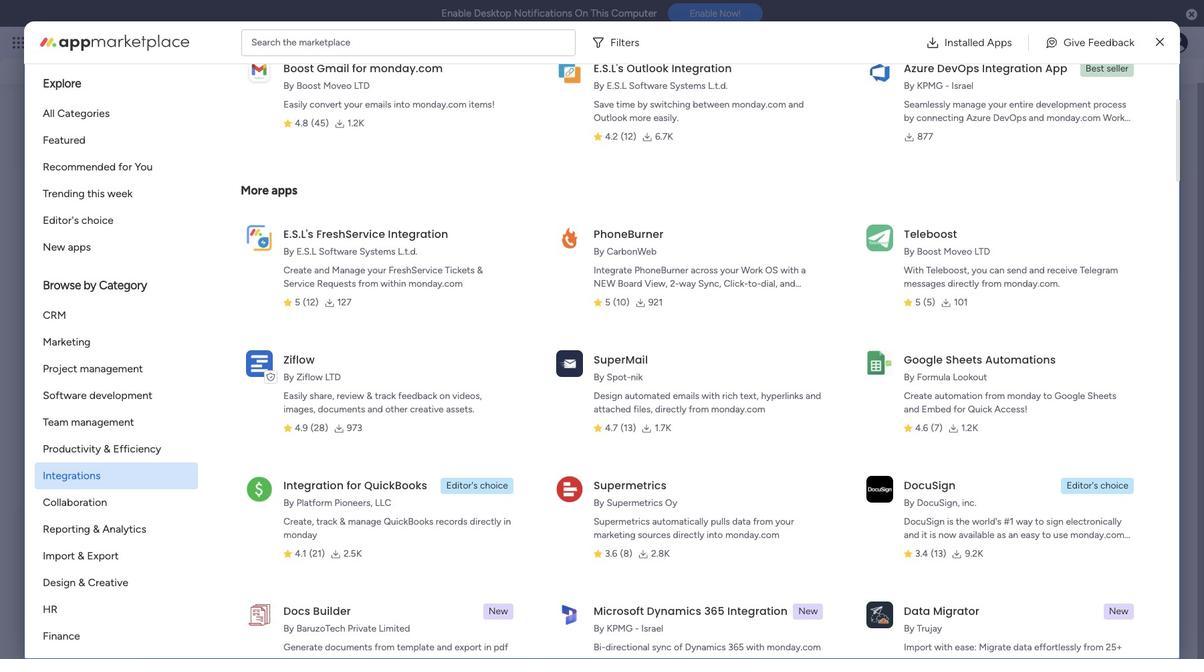Task type: vqa. For each thing, say whether or not it's contained in the screenshot.


Task type: locate. For each thing, give the bounding box(es) containing it.
5 left (10)
[[605, 297, 611, 308]]

manage down pioneers,
[[348, 516, 382, 528]]

1 horizontal spatial l.t.d.
[[709, 80, 728, 92]]

0 vertical spatial easily
[[284, 99, 308, 110]]

review
[[337, 391, 364, 402]]

apps for new apps
[[68, 241, 91, 254]]

create down the 7
[[905, 391, 933, 402]]

microsoft
[[594, 604, 644, 620]]

1 vertical spatial the
[[957, 516, 970, 528]]

emails inside design automated emails with rich text, hyperlinks and attached files, directly from monday.com
[[673, 391, 700, 402]]

work up the to-
[[742, 265, 763, 276]]

explore inside button
[[1028, 256, 1064, 268]]

marketing
[[594, 530, 636, 541]]

0 vertical spatial ziflow
[[284, 353, 315, 368]]

choice for docusign
[[1101, 480, 1129, 492]]

directly inside with teleboost, you can send and receive telegram messages directly from monday.com.
[[948, 278, 980, 290]]

work management > main workspace down notes
[[76, 269, 232, 280]]

by kpmg - israel up the directional
[[594, 624, 664, 635]]

1 > from the left
[[156, 269, 162, 280]]

by kpmg - israel up seamlessly
[[905, 80, 974, 92]]

work for notes
[[76, 269, 97, 280]]

2 horizontal spatial software
[[629, 80, 668, 92]]

(12) for outlook
[[621, 131, 637, 143]]

time
[[617, 99, 636, 110]]

1 vertical spatial (12)
[[303, 297, 319, 308]]

google inside create automation from monday to google sheets and embed for quick access!
[[1055, 391, 1086, 402]]

0 vertical spatial (13)
[[621, 423, 637, 434]]

5
[[295, 297, 300, 308], [605, 297, 611, 308], [916, 297, 921, 308]]

and right hyperlinks
[[806, 391, 822, 402]]

4.8 (45)
[[295, 118, 329, 129]]

1 vertical spatial work
[[742, 265, 763, 276]]

0 horizontal spatial (13)
[[621, 423, 637, 434]]

it
[[922, 530, 928, 541]]

monday.com
[[370, 61, 443, 76], [413, 99, 467, 110], [732, 99, 787, 110], [1047, 112, 1102, 124], [409, 278, 463, 290], [1069, 353, 1123, 364], [712, 404, 766, 415], [726, 530, 780, 541], [1071, 530, 1125, 541], [767, 642, 822, 654]]

browse by category
[[43, 278, 147, 293]]

0 vertical spatial work
[[1104, 112, 1126, 124]]

feedback inside easily share, review & track feedback on videos, images, documents and other creative assets.
[[398, 391, 437, 402]]

e.s.l's inside e.s.l's freshservice integration by e.s.l software systems l.t.d.
[[284, 227, 314, 242]]

work management > main workspace for marketing plan
[[298, 269, 454, 280]]

1 horizontal spatial devops
[[994, 112, 1027, 124]]

directly up 101
[[948, 278, 980, 290]]

0 horizontal spatial devops
[[938, 61, 980, 76]]

1 component image from the left
[[60, 267, 72, 279]]

5 down the 'service'
[[295, 297, 300, 308]]

2 horizontal spatial work
[[298, 269, 319, 280]]

search everything image
[[1091, 36, 1105, 50]]

by
[[638, 99, 648, 110], [905, 112, 915, 124], [84, 278, 96, 293]]

track down by platform pioneers, llc
[[317, 516, 338, 528]]

& left efficiency
[[104, 443, 111, 456]]

0 vertical spatial software
[[629, 80, 668, 92]]

apps marketplace image
[[40, 34, 189, 51]]

roy mann image
[[74, 367, 101, 393]]

workspace image
[[65, 544, 97, 576]]

1 horizontal spatial in
[[504, 516, 511, 528]]

sheets
[[946, 353, 983, 368], [1088, 391, 1117, 402]]

by inside e.s.l's freshservice integration by e.s.l software systems l.t.d.
[[284, 246, 294, 258]]

and left start
[[255, 433, 272, 446]]

into down pulls
[[707, 530, 724, 541]]

& inside create and manage your freshservice tickets & service requests from within monday.com
[[477, 265, 483, 276]]

1 vertical spatial easily
[[284, 391, 308, 402]]

main right category
[[165, 269, 185, 280]]

1 horizontal spatial the
[[957, 516, 970, 528]]

1 horizontal spatial emails
[[673, 391, 700, 402]]

create inside create and manage your freshservice tickets & service requests from within monday.com
[[284, 265, 312, 276]]

google inside google sheets automations by formula lookout
[[905, 353, 944, 368]]

workspaces down the plans on the left
[[247, 60, 305, 72]]

supermetrics inside 'supermetrics automatically pulls data from your marketing sources directly into monday.com'
[[594, 516, 650, 528]]

0 vertical spatial (12)
[[621, 131, 637, 143]]

sheets inside google sheets automations by formula lookout
[[946, 353, 983, 368]]

design & creative
[[43, 577, 128, 589]]

e.s.l's inside 'e.s.l's outlook integration by e.s.l software systems l.t.d.'
[[594, 61, 624, 76]]

marketing up manage
[[301, 247, 351, 260]]

work management > main workspace for notes
[[76, 269, 232, 280]]

by down seamlessly
[[905, 112, 915, 124]]

docusign up docusign,
[[905, 478, 956, 494]]

app logo image for easily convert your emails into monday.com items!
[[246, 59, 273, 85]]

work up recent in the top of the page
[[108, 35, 132, 50]]

track inside the create, track & manage quickbooks records directly in monday
[[317, 516, 338, 528]]

marketing up project
[[43, 336, 91, 349]]

2 docusign from the top
[[905, 516, 945, 528]]

quick search button
[[1075, 46, 1171, 73]]

directly inside 'supermetrics automatically pulls data from your marketing sources directly into monday.com'
[[673, 530, 705, 541]]

to-
[[749, 278, 762, 290]]

see
[[234, 37, 250, 48]]

1.2k for gmail
[[348, 118, 365, 129]]

1 horizontal spatial into
[[707, 530, 724, 541]]

kpmg for azure
[[917, 80, 944, 92]]

getting started element
[[971, 324, 1171, 378]]

devops
[[938, 61, 980, 76], [994, 112, 1027, 124]]

1 horizontal spatial manage
[[953, 99, 987, 110]]

0 vertical spatial way
[[680, 278, 697, 290]]

by left 'spot-'
[[594, 372, 605, 383]]

0 horizontal spatial kpmg
[[607, 624, 633, 635]]

component image down private board "icon"
[[60, 267, 72, 279]]

0 vertical spatial in
[[504, 516, 511, 528]]

sources inside 'supermetrics automatically pulls data from your marketing sources directly into monday.com'
[[638, 530, 671, 541]]

integration inside e.s.l's freshservice integration by e.s.l software systems l.t.d.
[[388, 227, 449, 242]]

component image for notes
[[60, 267, 72, 279]]

0 vertical spatial e.s.l's
[[594, 61, 624, 76]]

with
[[905, 265, 924, 276]]

give feedback
[[997, 53, 1062, 65]]

0 vertical spatial outlook
[[627, 61, 669, 76]]

choice
[[82, 214, 114, 227], [480, 480, 508, 492], [1101, 480, 1129, 492]]

feedback
[[1089, 36, 1135, 49]]

and inside create and manage your freshservice tickets & service requests from within monday.com
[[314, 265, 330, 276]]

1 vertical spatial supermetrics
[[607, 498, 663, 509]]

easily up images,
[[284, 391, 308, 402]]

your right pulls
[[776, 516, 795, 528]]

create for google sheets automations
[[905, 391, 933, 402]]

25+
[[1107, 642, 1123, 654]]

1 learn from the top
[[1024, 353, 1047, 364]]

and up requests
[[314, 265, 330, 276]]

systems for outlook
[[670, 80, 706, 92]]

1 horizontal spatial give
[[1064, 36, 1086, 49]]

software for freshservice
[[319, 246, 357, 258]]

notifications image
[[970, 36, 983, 50]]

0 horizontal spatial azure
[[905, 61, 935, 76]]

and down see
[[227, 60, 245, 72]]

search right see
[[252, 36, 281, 48]]

0 horizontal spatial the
[[283, 36, 297, 48]]

ltd up you
[[975, 246, 991, 258]]

invite members image
[[1029, 36, 1042, 50]]

start
[[275, 433, 297, 446]]

0 vertical spatial learn
[[1024, 353, 1047, 364]]

1 vertical spatial data
[[1014, 642, 1033, 654]]

docusign up it
[[905, 516, 945, 528]]

0 vertical spatial supermetrics
[[594, 478, 667, 494]]

search the marketplace
[[252, 36, 351, 48]]

in right records
[[504, 516, 511, 528]]

by inside 'e.s.l's outlook integration by e.s.l software systems l.t.d.'
[[594, 80, 605, 92]]

1 vertical spatial feedback
[[398, 391, 437, 402]]

0 vertical spatial dynamics
[[647, 604, 702, 620]]

0 horizontal spatial emails
[[365, 99, 392, 110]]

e.s.l inside 'e.s.l's outlook integration by e.s.l software systems l.t.d.'
[[607, 80, 627, 92]]

by down search the marketplace
[[284, 80, 294, 92]]

monday inside create automation from monday to google sheets and embed for quick access!
[[1008, 391, 1042, 402]]

e.s.l inside e.s.l's freshservice integration by e.s.l software systems l.t.d.
[[297, 246, 317, 258]]

0 horizontal spatial >
[[156, 269, 162, 280]]

create
[[284, 265, 312, 276], [905, 391, 933, 402]]

and up monday.com.
[[1030, 265, 1045, 276]]

0 horizontal spatial systems
[[360, 246, 396, 258]]

emails right automated
[[673, 391, 700, 402]]

kpmg up seamlessly
[[917, 80, 944, 92]]

give inside "button"
[[1064, 36, 1086, 49]]

manage up connecting
[[953, 99, 987, 110]]

way inside docusign is the world's #1 way to sign electronically and it is now available as an easy to use monday.com app
[[1017, 516, 1034, 528]]

from inside create and manage your freshservice tickets & service requests from within monday.com
[[359, 278, 379, 290]]

boost down teleboost
[[917, 246, 942, 258]]

ltd up easily convert your emails into monday.com items!
[[354, 80, 370, 92]]

way up "easy"
[[1017, 516, 1034, 528]]

management
[[135, 35, 208, 50], [99, 269, 154, 280], [321, 269, 376, 280], [80, 363, 143, 375], [71, 416, 134, 429]]

import inside import with ease: migrate data effortlessly from 25+ sources
[[905, 642, 933, 654]]

freshservice up plan
[[317, 227, 385, 242]]

work inside seamlessly manage your entire development process by connecting  azure devops and monday.com work os
[[1104, 112, 1126, 124]]

1 easily from the top
[[284, 99, 308, 110]]

work down process
[[1104, 112, 1126, 124]]

in left pdf
[[484, 642, 492, 654]]

0 horizontal spatial os
[[766, 265, 779, 276]]

apps
[[272, 183, 298, 198], [68, 241, 91, 254]]

give for give feedback
[[1064, 36, 1086, 49]]

0 vertical spatial by
[[638, 99, 648, 110]]

templates
[[1066, 256, 1114, 268]]

filters button
[[587, 29, 651, 56]]

component image for marketing plan
[[281, 267, 294, 279]]

0 vertical spatial israel
[[952, 80, 974, 92]]

component image
[[60, 267, 72, 279], [281, 267, 294, 279]]

0 horizontal spatial moveo
[[323, 80, 352, 92]]

by up 'marketing'
[[594, 498, 605, 509]]

quickbooks down llc
[[384, 516, 434, 528]]

documents
[[318, 404, 365, 415], [325, 642, 373, 654]]

127
[[338, 297, 352, 308]]

editor's choice down trending this week
[[43, 214, 114, 227]]

2 > from the left
[[378, 269, 384, 280]]

import down reporting
[[43, 550, 75, 563]]

1 vertical spatial israel
[[642, 624, 664, 635]]

for down the automation
[[954, 404, 966, 415]]

supermetrics left oy
[[607, 498, 663, 509]]

devops inside seamlessly manage your entire development process by connecting  azure devops and monday.com work os
[[994, 112, 1027, 124]]

save time by switching between monday.com and outlook more easily.
[[594, 99, 804, 124]]

1 horizontal spatial way
[[1017, 516, 1034, 528]]

2 horizontal spatial 5
[[916, 297, 921, 308]]

learn for learn how monday.com works
[[1024, 353, 1047, 364]]

automations
[[986, 353, 1057, 368]]

azure devops integration app
[[905, 61, 1068, 76]]

import for import & export
[[43, 550, 75, 563]]

builder
[[313, 604, 351, 620]]

integration for outlook
[[672, 61, 732, 76]]

invite inside button
[[878, 434, 901, 445]]

learn inside getting started element
[[1024, 353, 1047, 364]]

1 horizontal spatial 365
[[729, 642, 745, 654]]

ltd inside ziflow by ziflow ltd
[[325, 372, 341, 383]]

dynamics up of at the bottom right of page
[[647, 604, 702, 620]]

outlook inside save time by switching between monday.com and outlook more easily.
[[594, 112, 628, 124]]

monday.com inside design automated emails with rich text, hyperlinks and attached files, directly from monday.com
[[712, 404, 766, 415]]

l.t.d. for e.s.l's freshservice integration
[[398, 246, 418, 258]]

design
[[594, 391, 623, 402], [43, 577, 76, 589]]

dynamics right of at the bottom right of page
[[685, 642, 726, 654]]

1 vertical spatial by
[[905, 112, 915, 124]]

into down boost gmail for monday.com by boost moveo ltd
[[394, 99, 410, 110]]

learn
[[1024, 353, 1047, 364], [1024, 417, 1047, 428]]

ltd inside boost gmail for monday.com by boost moveo ltd
[[354, 80, 370, 92]]

(13) for 3.4 (13)
[[931, 549, 947, 560]]

1 vertical spatial kpmg
[[607, 624, 633, 635]]

docusign inside docusign is the world's #1 way to sign electronically and it is now available as an easy to use monday.com app
[[905, 516, 945, 528]]

recommended for you
[[43, 161, 153, 173]]

0 vertical spatial azure
[[905, 61, 935, 76]]

5 (10)
[[605, 297, 630, 308]]

apps up browse by category
[[68, 241, 91, 254]]

2 horizontal spatial main
[[387, 269, 407, 280]]

data
[[905, 604, 931, 620]]

learn left how
[[1024, 353, 1047, 364]]

and inside help center element
[[1049, 417, 1065, 428]]

workspace for marketing plan
[[409, 269, 454, 280]]

enable for enable desktop notifications on this computer
[[442, 7, 472, 19]]

-
[[946, 80, 950, 92], [636, 624, 639, 635]]

1 vertical spatial moveo
[[944, 246, 973, 258]]

app logo image for design automated emails with rich text, hyperlinks and attached files, directly from monday.com
[[557, 350, 583, 377]]

4.9
[[295, 423, 308, 434]]

by up integrate
[[594, 246, 605, 258]]

2 5 from the left
[[605, 297, 611, 308]]

2 vertical spatial supermetrics
[[594, 516, 650, 528]]

bi-
[[594, 642, 606, 654]]

2 vertical spatial to
[[1043, 530, 1052, 541]]

0 vertical spatial monday
[[60, 35, 105, 50]]

boost down search the marketplace
[[284, 61, 314, 76]]

(45)
[[311, 118, 329, 129]]

the up available
[[957, 516, 970, 528]]

2 vertical spatial ltd
[[325, 372, 341, 383]]

learn and get support
[[1024, 417, 1116, 428]]

directly down automatically
[[673, 530, 705, 541]]

0 vertical spatial 1.2k
[[348, 118, 365, 129]]

- up seamlessly
[[946, 80, 950, 92]]

quickbooks inside the create, track & manage quickbooks records directly in monday
[[384, 516, 434, 528]]

automations.
[[628, 292, 682, 303]]

share,
[[310, 391, 335, 402]]

your inside seamlessly manage your entire development process by connecting  azure devops and monday.com work os
[[989, 99, 1008, 110]]

learn inside help center element
[[1024, 417, 1047, 428]]

finance
[[43, 630, 80, 643]]

in inside generate documents from template and export in pdf format.
[[484, 642, 492, 654]]

1 work management > main workspace from the left
[[76, 269, 232, 280]]

e.s.l
[[607, 80, 627, 92], [297, 246, 317, 258]]

2 easily from the top
[[284, 391, 308, 402]]

phoneburner by carbonweb
[[594, 227, 664, 258]]

& inside the create, track & manage quickbooks records directly in monday
[[340, 516, 346, 528]]

enable
[[442, 7, 472, 19], [690, 8, 718, 19]]

data inside 'supermetrics automatically pulls data from your marketing sources directly into monday.com'
[[733, 516, 751, 528]]

integration up platform
[[284, 478, 344, 494]]

platform
[[297, 498, 332, 509]]

1 horizontal spatial -
[[946, 80, 950, 92]]

ltd inside teleboost by boost moveo ltd
[[975, 246, 991, 258]]

0 horizontal spatial give
[[997, 53, 1018, 65]]

(13)
[[621, 423, 637, 434], [931, 549, 947, 560]]

0 vertical spatial quick
[[1097, 53, 1125, 65]]

search down help icon
[[1128, 53, 1161, 65]]

e.s.l's up public board icon on the top of page
[[284, 227, 314, 242]]

4.8
[[295, 118, 309, 129]]

0 horizontal spatial invite
[[144, 433, 171, 446]]

main for marketing plan
[[387, 269, 407, 280]]

integration inside 'e.s.l's outlook integration by e.s.l software systems l.t.d.'
[[672, 61, 732, 76]]

1 image
[[1010, 27, 1022, 42]]

app logo image for supermetrics automatically pulls data from your marketing sources directly into monday.com
[[557, 476, 583, 503]]

apps for more apps
[[272, 183, 298, 198]]

0 vertical spatial emails
[[365, 99, 392, 110]]

1 vertical spatial quickbooks
[[384, 516, 434, 528]]

l.t.d.
[[709, 80, 728, 92], [398, 246, 418, 258]]

0 vertical spatial freshservice
[[317, 227, 385, 242]]

browse
[[43, 278, 81, 293]]

365 up bi-directional sync of dynamics 365 with monday.com
[[705, 604, 725, 620]]

docs
[[284, 604, 311, 620]]

integration up the between
[[672, 61, 732, 76]]

give for give feedback
[[997, 53, 1018, 65]]

monday up access!
[[1008, 391, 1042, 402]]

editor's up electronically at the right bottom
[[1067, 480, 1099, 492]]

1 horizontal spatial monday
[[284, 530, 317, 541]]

(13) right 3.4
[[931, 549, 947, 560]]

sources up 2.8k in the bottom right of the page
[[638, 530, 671, 541]]

2 learn from the top
[[1024, 417, 1047, 428]]

marketing inside quick search results list box
[[301, 247, 351, 260]]

1 horizontal spatial os
[[905, 126, 918, 137]]

0 vertical spatial to
[[1044, 391, 1053, 402]]

to inside create automation from monday to google sheets and embed for quick access!
[[1044, 391, 1053, 402]]

0 vertical spatial l.t.d.
[[709, 80, 728, 92]]

create automation from monday to google sheets and embed for quick access!
[[905, 391, 1117, 415]]

1 vertical spatial quick
[[969, 404, 993, 415]]

the inside docusign is the world's #1 way to sign electronically and it is now available as an easy to use monday.com app
[[957, 516, 970, 528]]

by inside phoneburner by carbonweb
[[594, 246, 605, 258]]

docusign is the world's #1 way to sign electronically and it is now available as an easy to use monday.com app
[[905, 516, 1125, 555]]

1 horizontal spatial editor's choice
[[447, 480, 508, 492]]

new for docs builder
[[489, 606, 508, 618]]

and inside with teleboost, you can send and receive telegram messages directly from monday.com.
[[1030, 265, 1045, 276]]

analytics
[[102, 523, 146, 536]]

4.1
[[295, 549, 307, 560]]

moveo inside boost gmail for monday.com by boost moveo ltd
[[323, 80, 352, 92]]

phoneburner
[[594, 227, 664, 242], [635, 265, 689, 276]]

switching
[[650, 99, 691, 110]]

2 horizontal spatial editor's
[[1067, 480, 1099, 492]]

for inside create automation from monday to google sheets and embed for quick access!
[[954, 404, 966, 415]]

and inside integrate phoneburner across your work os with a new board view, 2-way sync, click-to-dial, and custom automations.
[[780, 278, 796, 290]]

google up formula
[[905, 353, 944, 368]]

1 vertical spatial sources
[[905, 656, 937, 660]]

by inside "supermail by spot-nik"
[[594, 372, 605, 383]]

sheets up support
[[1088, 391, 1117, 402]]

israel for devops
[[952, 80, 974, 92]]

attached
[[594, 404, 632, 415]]

by inside google sheets automations by formula lookout
[[905, 372, 915, 383]]

1 vertical spatial phoneburner
[[635, 265, 689, 276]]

1 horizontal spatial workspaces
[[247, 60, 305, 72]]

and inside easily share, review & track feedback on videos, images, documents and other creative assets.
[[368, 404, 383, 415]]

by inside save time by switching between monday.com and outlook more easily.
[[638, 99, 648, 110]]

os inside seamlessly manage your entire development process by connecting  azure devops and monday.com work os
[[905, 126, 918, 137]]

give up v2 bolt switch icon
[[1064, 36, 1086, 49]]

efficiency
[[113, 443, 161, 456]]

and left it
[[905, 530, 920, 541]]

sheets up lookout
[[946, 353, 983, 368]]

view,
[[645, 278, 668, 290]]

1.2k for sheets
[[962, 423, 979, 434]]

(13) for 4.7 (13)
[[621, 423, 637, 434]]

directly right records
[[470, 516, 502, 528]]

supermetrics up 'marketing'
[[594, 516, 650, 528]]

and down entire at the right top of the page
[[1030, 112, 1045, 124]]

0 horizontal spatial enable
[[442, 7, 472, 19]]

2 work management > main workspace from the left
[[298, 269, 454, 280]]

1 vertical spatial devops
[[994, 112, 1027, 124]]

0 horizontal spatial e.s.l
[[297, 246, 317, 258]]

marketing
[[301, 247, 351, 260], [43, 336, 91, 349]]

app logo image for save time by switching between monday.com and outlook more easily.
[[557, 59, 583, 85]]

by up more
[[638, 99, 648, 110]]

1 horizontal spatial freshservice
[[389, 265, 443, 276]]

app logo image for create and manage your freshservice tickets & service requests from within monday.com
[[246, 225, 273, 251]]

data inside import with ease: migrate data effortlessly from 25+ sources
[[1014, 642, 1033, 654]]

0 horizontal spatial by
[[84, 278, 96, 293]]

0 vertical spatial by kpmg - israel
[[905, 80, 974, 92]]

easily for gmail
[[284, 99, 308, 110]]

by up seamlessly
[[905, 80, 915, 92]]

requests
[[317, 278, 356, 290]]

1 horizontal spatial invite
[[878, 434, 901, 445]]

by up the with
[[905, 246, 915, 258]]

automation
[[935, 391, 983, 402]]

documents down review
[[318, 404, 365, 415]]

search
[[252, 36, 281, 48], [1128, 53, 1161, 65]]

into
[[394, 99, 410, 110], [707, 530, 724, 541]]

0 vertical spatial os
[[905, 126, 918, 137]]

between
[[693, 99, 730, 110]]

new apps
[[43, 241, 91, 254]]

enable for enable now!
[[690, 8, 718, 19]]

1 horizontal spatial design
[[594, 391, 623, 402]]

1 5 from the left
[[295, 297, 300, 308]]

1 horizontal spatial systems
[[670, 80, 706, 92]]

choice for integration for quickbooks
[[480, 480, 508, 492]]

app logo image for docusign is the world's #1 way to sign electronically and it is now available as an easy to use monday.com app
[[867, 476, 894, 503]]

development down app at top
[[1037, 99, 1092, 110]]

outlook down save
[[594, 112, 628, 124]]

create up the 'service'
[[284, 265, 312, 276]]

2 horizontal spatial monday
[[1008, 391, 1042, 402]]

main workspace
[[106, 545, 193, 560]]

1 vertical spatial is
[[930, 530, 937, 541]]

quick down feedback
[[1097, 53, 1125, 65]]

docusign for docusign
[[905, 478, 956, 494]]

app logo image
[[557, 59, 583, 85], [867, 59, 894, 85], [246, 59, 273, 85], [246, 225, 273, 251], [557, 225, 583, 251], [867, 225, 894, 251], [246, 350, 273, 377], [557, 350, 583, 377], [867, 350, 894, 377], [246, 476, 273, 503], [557, 476, 583, 503], [867, 476, 894, 503], [246, 602, 273, 629], [557, 602, 583, 629], [867, 602, 894, 629]]

editor's choice up records
[[447, 480, 508, 492]]

dapulse x slim image
[[1157, 34, 1165, 51]]

1 docusign from the top
[[905, 478, 956, 494]]

by kpmg - israel for azure
[[905, 80, 974, 92]]

easily for by
[[284, 391, 308, 402]]

access!
[[995, 404, 1028, 415]]

easily.
[[654, 112, 679, 124]]

emails
[[365, 99, 392, 110], [673, 391, 700, 402]]

1 horizontal spatial (13)
[[931, 549, 947, 560]]

lookout
[[953, 372, 988, 383]]

5 for teleboost
[[916, 297, 921, 308]]

1 horizontal spatial explore
[[1028, 256, 1064, 268]]

systems inside e.s.l's freshservice integration by e.s.l software systems l.t.d.
[[360, 246, 396, 258]]

explore up monday.com.
[[1028, 256, 1064, 268]]

1 vertical spatial development
[[89, 389, 153, 402]]

editor's for docusign
[[1067, 480, 1099, 492]]

marketing for marketing
[[43, 336, 91, 349]]

your inside 'supermetrics automatically pulls data from your marketing sources directly into monday.com'
[[776, 516, 795, 528]]

app
[[905, 543, 920, 555]]

moveo down gmail
[[323, 80, 352, 92]]

0 vertical spatial design
[[594, 391, 623, 402]]

your left teammates
[[173, 433, 195, 446]]

team management
[[43, 416, 134, 429]]

feedback down invite members image
[[1020, 53, 1062, 65]]

by up the 'service'
[[284, 246, 294, 258]]

app logo image for import with ease: migrate data effortlessly from 25+ sources
[[867, 602, 894, 629]]

track inside easily share, review & track feedback on videos, images, documents and other creative assets.
[[375, 391, 396, 402]]

israel up sync
[[642, 624, 664, 635]]

0 horizontal spatial 5
[[295, 297, 300, 308]]

1 vertical spatial -
[[636, 624, 639, 635]]

1 horizontal spatial choice
[[480, 480, 508, 492]]

outlook inside 'e.s.l's outlook integration by e.s.l software systems l.t.d.'
[[627, 61, 669, 76]]

work down notes
[[76, 269, 97, 280]]

l.t.d. inside e.s.l's freshservice integration by e.s.l software systems l.t.d.
[[398, 246, 418, 258]]

1 horizontal spatial sources
[[905, 656, 937, 660]]

0 horizontal spatial data
[[733, 516, 751, 528]]

3 5 from the left
[[916, 297, 921, 308]]

within
[[381, 278, 407, 290]]

2 component image from the left
[[281, 267, 294, 279]]

1 vertical spatial monday
[[1008, 391, 1042, 402]]

workspace for notes
[[187, 269, 232, 280]]

invite
[[144, 433, 171, 446], [878, 434, 901, 445]]

l.t.d. for e.s.l's outlook integration
[[709, 80, 728, 92]]

0 horizontal spatial sheets
[[946, 353, 983, 368]]

give feedback button
[[1035, 29, 1146, 56]]

(12)
[[621, 131, 637, 143], [303, 297, 319, 308]]

0 vertical spatial boost
[[284, 61, 314, 76]]

sync,
[[699, 278, 722, 290]]

1 vertical spatial explore
[[1028, 256, 1064, 268]]

1.2k right (45)
[[348, 118, 365, 129]]

enable inside button
[[690, 8, 718, 19]]

0 vertical spatial track
[[375, 391, 396, 402]]

app logo image for integrate phoneburner across your work os with a new board view, 2-way sync, click-to-dial, and custom automations.
[[557, 225, 583, 251]]

app logo image for with teleboost, you can send and receive telegram messages directly from monday.com.
[[867, 225, 894, 251]]



Task type: describe. For each thing, give the bounding box(es) containing it.
supermetrics for supermetrics automatically pulls data from your marketing sources directly into monday.com
[[594, 516, 650, 528]]

3.4
[[916, 549, 929, 560]]

quick inside create automation from monday to google sheets and embed for quick access!
[[969, 404, 993, 415]]

0 horizontal spatial editor's choice
[[43, 214, 114, 227]]

trujay
[[917, 624, 943, 635]]

recent
[[125, 60, 157, 72]]

your right the convert
[[344, 99, 363, 110]]

software for outlook
[[629, 80, 668, 92]]

by inside teleboost by boost moveo ltd
[[905, 246, 915, 258]]

integration for devops
[[983, 61, 1043, 76]]

docusign,
[[917, 498, 960, 509]]

help image
[[1121, 36, 1134, 50]]

seamlessly
[[905, 99, 951, 110]]

monday.com inside boost gmail for monday.com by boost moveo ltd
[[370, 61, 443, 76]]

and inside save time by switching between monday.com and outlook more easily.
[[789, 99, 804, 110]]

filters
[[611, 36, 640, 49]]

microsoft dynamics 365 integration
[[594, 604, 788, 620]]

editor's choice for integration for quickbooks
[[447, 480, 508, 492]]

& left export
[[78, 550, 85, 563]]

0 vertical spatial quickbooks
[[364, 478, 428, 494]]

mann
[[129, 366, 154, 378]]

select product image
[[12, 36, 25, 50]]

monday.com inside seamlessly manage your entire development process by connecting  azure devops and monday.com work os
[[1047, 112, 1102, 124]]

marketing for marketing plan
[[301, 247, 351, 260]]

sheets inside create automation from monday to google sheets and embed for quick access!
[[1088, 391, 1117, 402]]

template
[[397, 642, 435, 654]]

project
[[43, 363, 77, 375]]

process
[[1094, 99, 1127, 110]]

generate documents from template and export in pdf format.
[[284, 642, 509, 660]]

monday.com inside getting started element
[[1069, 353, 1123, 364]]

sync
[[652, 642, 672, 654]]

973
[[347, 423, 363, 434]]

directly inside the create, track & manage quickbooks records directly in monday
[[470, 516, 502, 528]]

editor's for integration for quickbooks
[[447, 480, 478, 492]]

for inside boost gmail for monday.com by boost moveo ltd
[[352, 61, 367, 76]]

hr
[[43, 603, 58, 616]]

from inside generate documents from template and export in pdf format.
[[375, 642, 395, 654]]

1 vertical spatial 365
[[729, 642, 745, 654]]

now
[[939, 530, 957, 541]]

1 vertical spatial dynamics
[[685, 642, 726, 654]]

explore for explore templates
[[1028, 256, 1064, 268]]

lottie animation element
[[592, 34, 968, 85]]

teammates
[[198, 433, 252, 446]]

> for notes
[[156, 269, 162, 280]]

(12) for freshservice
[[303, 297, 319, 308]]

quick inside 'button'
[[1097, 53, 1125, 65]]

monday.com inside 'supermetrics automatically pulls data from your marketing sources directly into monday.com'
[[726, 530, 780, 541]]

integration for quickbooks
[[284, 478, 428, 494]]

this
[[591, 7, 609, 19]]

& down workspace icon
[[78, 577, 85, 589]]

pdf
[[494, 642, 509, 654]]

work inside integrate phoneburner across your work os with a new board view, 2-way sync, click-to-dial, and custom automations.
[[742, 265, 763, 276]]

nik
[[631, 372, 643, 383]]

dial,
[[762, 278, 778, 290]]

freshservice inside e.s.l's freshservice integration by e.s.l software systems l.t.d.
[[317, 227, 385, 242]]

for left you
[[118, 161, 132, 173]]

work for marketing plan
[[298, 269, 319, 280]]

azure inside seamlessly manage your entire development process by connecting  azure devops and monday.com work os
[[967, 112, 991, 124]]

moveo inside teleboost by boost moveo ltd
[[944, 246, 973, 258]]

world's
[[973, 516, 1002, 528]]

4.6 (7)
[[916, 423, 943, 434]]

(21)
[[309, 549, 325, 560]]

ziflow by ziflow ltd
[[284, 353, 341, 383]]

creative
[[88, 577, 128, 589]]

manage inside seamlessly manage your entire development process by connecting  azure devops and monday.com work os
[[953, 99, 987, 110]]

e.s.l for freshservice
[[297, 246, 317, 258]]

0 horizontal spatial editor's
[[43, 214, 79, 227]]

editor's choice for docusign
[[1067, 480, 1129, 492]]

plan
[[353, 247, 374, 260]]

by inside boost gmail for monday.com by boost moveo ltd
[[284, 80, 294, 92]]

0 horizontal spatial 365
[[705, 604, 725, 620]]

5 (5)
[[916, 297, 936, 308]]

more
[[630, 112, 652, 124]]

private board image
[[60, 246, 74, 261]]

4.1 (21)
[[295, 549, 325, 560]]

trending this week
[[43, 187, 133, 200]]

enable now!
[[690, 8, 741, 19]]

into inside 'supermetrics automatically pulls data from your marketing sources directly into monday.com'
[[707, 530, 724, 541]]

with inside integrate phoneburner across your work os with a new board view, 2-way sync, click-to-dial, and custom automations.
[[781, 265, 799, 276]]

v2 user feedback image
[[982, 52, 992, 67]]

desktop
[[474, 7, 512, 19]]

with inside design automated emails with rich text, hyperlinks and attached files, directly from monday.com
[[702, 391, 720, 402]]

from inside design automated emails with rich text, hyperlinks and attached files, directly from monday.com
[[689, 404, 709, 415]]

notes
[[79, 247, 109, 260]]

new for microsoft dynamics 365 integration
[[799, 606, 818, 618]]

by left docusign,
[[905, 498, 915, 509]]

9.2k
[[966, 549, 984, 560]]

get
[[1067, 417, 1081, 428]]

documents inside easily share, review & track feedback on videos, images, documents and other creative assets.
[[318, 404, 365, 415]]

apps
[[988, 36, 1013, 49]]

private
[[348, 624, 377, 635]]

notifications
[[514, 7, 573, 19]]

give feedback link
[[1035, 29, 1146, 56]]

apps image
[[1058, 36, 1072, 50]]

by down docs
[[284, 624, 294, 635]]

from inside with teleboost, you can send and receive telegram messages directly from monday.com.
[[982, 278, 1002, 290]]

effortlessly
[[1035, 642, 1082, 654]]

easily convert your emails into monday.com items!
[[284, 99, 495, 110]]

1 horizontal spatial is
[[948, 516, 954, 528]]

0 horizontal spatial workspaces
[[82, 505, 148, 520]]

by kpmg - israel for microsoft
[[594, 624, 664, 635]]

0 horizontal spatial choice
[[82, 214, 114, 227]]

roy mann
[[109, 366, 154, 378]]

create and manage your freshservice tickets & service requests from within monday.com
[[284, 265, 483, 290]]

design for design & creative
[[43, 577, 76, 589]]

monday.com inside save time by switching between monday.com and outlook more easily.
[[732, 99, 787, 110]]

llc
[[375, 498, 392, 509]]

close recently visited image
[[43, 111, 59, 127]]

app logo image for create automation from monday to google sheets and embed for quick access!
[[867, 350, 894, 377]]

0 vertical spatial search
[[252, 36, 281, 48]]

development inside seamlessly manage your entire development process by connecting  azure devops and monday.com work os
[[1037, 99, 1092, 110]]

e.s.l's for e.s.l's freshservice integration
[[284, 227, 314, 242]]

1 vertical spatial ziflow
[[297, 372, 323, 383]]

5 (12)
[[295, 297, 319, 308]]

- for dynamics
[[636, 624, 639, 635]]

import for import with ease: migrate data effortlessly from 25+ sources
[[905, 642, 933, 654]]

manage inside the create, track & manage quickbooks records directly in monday
[[348, 516, 382, 528]]

(10)
[[614, 297, 630, 308]]

integration up bi-directional sync of dynamics 365 with monday.com
[[728, 604, 788, 620]]

0 vertical spatial the
[[283, 36, 297, 48]]

templates image image
[[983, 106, 1159, 198]]

& inside easily share, review & track feedback on videos, images, documents and other creative assets.
[[367, 391, 373, 402]]

monday inside the create, track & manage quickbooks records directly in monday
[[284, 530, 317, 541]]

v2 bolt switch image
[[1086, 52, 1094, 67]]

kendall parks image
[[1167, 32, 1189, 54]]

quickly
[[27, 60, 63, 72]]

sources inside import with ease: migrate data effortlessly from 25+ sources
[[905, 656, 937, 660]]

- for devops
[[946, 80, 950, 92]]

and inside docusign is the world's #1 way to sign electronically and it is now available as an easy to use monday.com app
[[905, 530, 920, 541]]

1 vertical spatial boost
[[297, 80, 321, 92]]

collaborating
[[300, 433, 363, 446]]

service
[[284, 278, 315, 290]]

app logo image for generate documents from template and export in pdf format.
[[246, 602, 273, 629]]

phoneburner inside integrate phoneburner across your work os with a new board view, 2-way sync, click-to-dial, and custom automations.
[[635, 265, 689, 276]]

directly inside design automated emails with rich text, hyperlinks and attached files, directly from monday.com
[[656, 404, 687, 415]]

quickly access your recent boards, inbox and workspaces
[[27, 60, 305, 72]]

create for e.s.l's freshservice integration
[[284, 265, 312, 276]]

by inside ziflow by ziflow ltd
[[284, 372, 294, 383]]

& down my workspaces
[[93, 523, 100, 536]]

from inside import with ease: migrate data effortlessly from 25+ sources
[[1084, 642, 1104, 654]]

enable desktop notifications on this computer
[[442, 7, 657, 19]]

public board image
[[281, 246, 296, 261]]

trending
[[43, 187, 85, 200]]

0 horizontal spatial monday
[[60, 35, 105, 50]]

software development
[[43, 389, 153, 402]]

by down data
[[905, 624, 915, 635]]

more apps
[[241, 183, 298, 198]]

docs builder
[[284, 604, 351, 620]]

877
[[918, 131, 934, 143]]

from inside create automation from monday to google sheets and embed for quick access!
[[986, 391, 1006, 402]]

0 horizontal spatial main
[[106, 545, 132, 560]]

way inside integrate phoneburner across your work os with a new board view, 2-way sync, click-to-dial, and custom automations.
[[680, 278, 697, 290]]

marketplace
[[299, 36, 351, 48]]

roy
[[109, 366, 126, 378]]

from inside 'supermetrics automatically pulls data from your marketing sources directly into monday.com'
[[754, 516, 774, 528]]

0 vertical spatial feedback
[[1020, 53, 1062, 65]]

files,
[[634, 404, 653, 415]]

project management
[[43, 363, 143, 375]]

e.s.l for outlook
[[607, 80, 627, 92]]

collaboration
[[43, 496, 107, 509]]

main for notes
[[165, 269, 185, 280]]

teleboost
[[905, 227, 958, 242]]

integrations
[[43, 470, 101, 482]]

0 horizontal spatial into
[[394, 99, 410, 110]]

app logo image for create, track & manage quickbooks records directly in monday
[[246, 476, 273, 503]]

1 vertical spatial to
[[1036, 516, 1045, 528]]

help center element
[[971, 388, 1171, 442]]

invite for invite
[[878, 434, 901, 445]]

automatically
[[653, 516, 709, 528]]

best seller
[[1086, 63, 1129, 74]]

1.7k
[[655, 423, 672, 434]]

by inside supermetrics by supermetrics oy
[[594, 498, 605, 509]]

app logo image for bi-directional sync of dynamics 365 with monday.com
[[557, 602, 583, 629]]

101
[[955, 297, 968, 308]]

dapulse close image
[[1187, 8, 1198, 21]]

import & export
[[43, 550, 119, 563]]

inc.
[[963, 498, 977, 509]]

design for design automated emails with rich text, hyperlinks and attached files, directly from monday.com
[[594, 391, 623, 402]]

nov 7
[[881, 374, 907, 386]]

integrate phoneburner across your work os with a new board view, 2-way sync, click-to-dial, and custom automations.
[[594, 265, 806, 303]]

quick search results list box
[[43, 127, 939, 304]]

explore for explore
[[43, 76, 81, 91]]

and inside design automated emails with rich text, hyperlinks and attached files, directly from monday.com
[[806, 391, 822, 402]]

your inside create and manage your freshservice tickets & service requests from within monday.com
[[368, 265, 386, 276]]

and inside generate documents from template and export in pdf format.
[[437, 642, 453, 654]]

monday.com inside create and manage your freshservice tickets & service requests from within monday.com
[[409, 278, 463, 290]]

can
[[990, 265, 1005, 276]]

supermail by spot-nik
[[594, 353, 648, 383]]

boost inside teleboost by boost moveo ltd
[[917, 246, 942, 258]]

in inside the create, track & manage quickbooks records directly in monday
[[504, 516, 511, 528]]

2 vertical spatial by
[[84, 278, 96, 293]]

monday.com inside docusign is the world's #1 way to sign electronically and it is now available as an easy to use monday.com app
[[1071, 530, 1125, 541]]

os inside integrate phoneburner across your work os with a new board view, 2-way sync, click-to-dial, and custom automations.
[[766, 265, 779, 276]]

systems for freshservice
[[360, 246, 396, 258]]

1 horizontal spatial work
[[108, 35, 132, 50]]

with inside import with ease: migrate data effortlessly from 25+ sources
[[935, 642, 953, 654]]

use
[[1054, 530, 1069, 541]]

integration for freshservice
[[388, 227, 449, 242]]

new for data migrator
[[1110, 606, 1129, 618]]

custom
[[594, 292, 626, 303]]

by up create,
[[284, 498, 294, 509]]

all
[[43, 107, 55, 120]]

for up pioneers,
[[347, 478, 362, 494]]

e.s.l's for e.s.l's outlook integration
[[594, 61, 624, 76]]

manage
[[332, 265, 366, 276]]

learn for learn and get support
[[1024, 417, 1047, 428]]

freshservice inside create and manage your freshservice tickets & service requests from within monday.com
[[389, 265, 443, 276]]

by inside seamlessly manage your entire development process by connecting  azure devops and monday.com work os
[[905, 112, 915, 124]]

0 horizontal spatial software
[[43, 389, 87, 402]]

your down apps marketplace image
[[101, 60, 123, 72]]

5 for phoneburner
[[605, 297, 611, 308]]

and inside create automation from monday to google sheets and embed for quick access!
[[905, 404, 920, 415]]

search inside 'button'
[[1128, 53, 1161, 65]]

kpmg for microsoft
[[607, 624, 633, 635]]

0 vertical spatial phoneburner
[[594, 227, 664, 242]]

2.5k
[[344, 549, 362, 560]]

docusign for docusign is the world's #1 way to sign electronically and it is now available as an easy to use monday.com app
[[905, 516, 945, 528]]

inbox image
[[1000, 36, 1013, 50]]

0 horizontal spatial is
[[930, 530, 937, 541]]

supermetrics for supermetrics by supermetrics oy
[[594, 478, 667, 494]]

boost gmail for monday.com by boost moveo ltd
[[284, 61, 443, 92]]

bi-directional sync of dynamics 365 with monday.com
[[594, 642, 822, 654]]

best
[[1086, 63, 1105, 74]]

team
[[43, 416, 69, 429]]

documents inside generate documents from template and export in pdf format.
[[325, 642, 373, 654]]

5 for e.s.l's freshservice integration
[[295, 297, 300, 308]]

close my workspaces image
[[43, 504, 59, 520]]

app logo image for seamlessly manage your entire development process by connecting  azure devops and monday.com work os
[[867, 59, 894, 85]]

your inside integrate phoneburner across your work os with a new board view, 2-way sync, click-to-dial, and custom automations.
[[721, 265, 739, 276]]

by up bi-
[[594, 624, 605, 635]]

> for marketing plan
[[378, 269, 384, 280]]

israel for dynamics
[[642, 624, 664, 635]]

format.
[[284, 656, 314, 660]]

add to favorites image
[[236, 247, 249, 260]]

ease:
[[956, 642, 977, 654]]

directional
[[606, 642, 650, 654]]

and inside seamlessly manage your entire development process by connecting  azure devops and monday.com work os
[[1030, 112, 1045, 124]]

export
[[87, 550, 119, 563]]

invite for invite your teammates and start collaborating
[[144, 433, 171, 446]]



